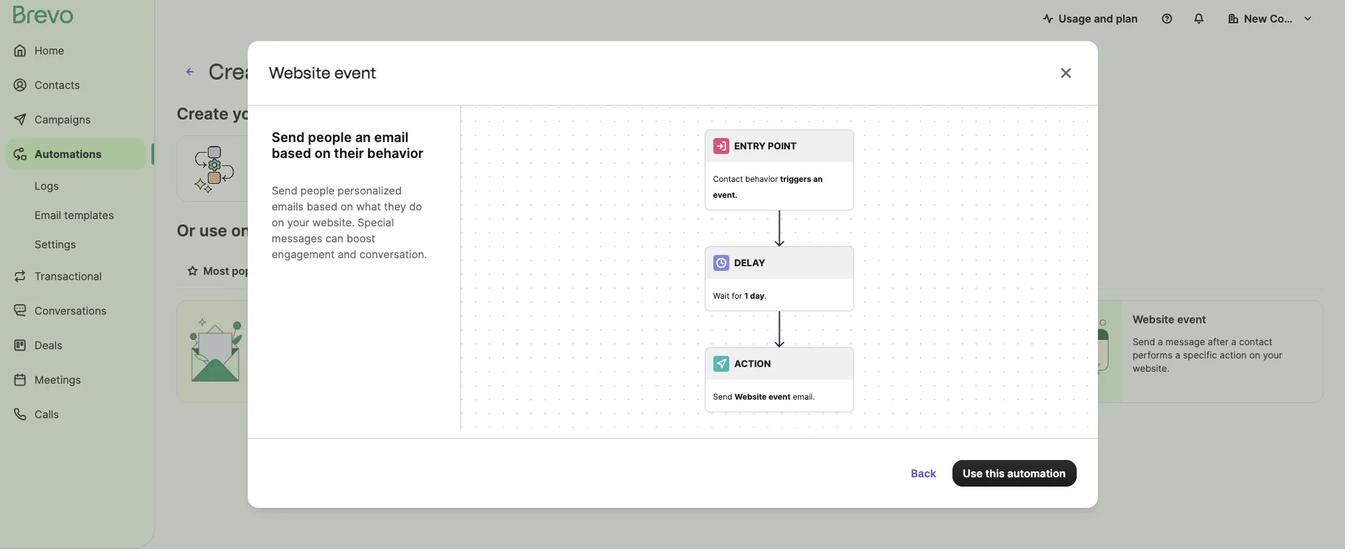 Task type: describe. For each thing, give the bounding box(es) containing it.
0 vertical spatial for
[[478, 221, 500, 240]]

0 horizontal spatial website
[[269, 63, 331, 82]]

usage and plan
[[1059, 12, 1138, 25]]

campaign.
[[554, 363, 599, 374]]

templates
[[64, 209, 114, 222]]

new
[[1244, 12, 1267, 25]]

special
[[357, 216, 394, 229]]

0 horizontal spatial website event
[[269, 63, 376, 82]]

triggers
[[780, 174, 811, 184]]

email
[[35, 209, 61, 222]]

create your own automation
[[177, 104, 395, 124]]

email templates
[[35, 209, 114, 222]]

we
[[413, 221, 436, 240]]

emails
[[271, 200, 303, 213]]

what
[[356, 200, 381, 213]]

send people an email based on their behavior
[[271, 130, 423, 161]]

create for create your own automation
[[177, 104, 229, 124]]

their
[[334, 145, 364, 161]]

wait for 1 day .
[[713, 291, 767, 301]]

most
[[203, 264, 229, 278]]

on inside send messages based on whether contacts open or click an email campaign.
[[656, 336, 667, 347]]

special
[[843, 349, 874, 361]]

based inside send a series of messages based on a special event or birthday.
[[964, 336, 991, 347]]

email inside 'send people an email based on their behavior'
[[374, 130, 408, 145]]

calls
[[35, 408, 59, 421]]

send for send messages based on whether contacts open or click an email campaign.
[[554, 336, 576, 347]]

you
[[504, 221, 532, 240]]

an inside send messages based on whether contacts open or click an email campaign.
[[653, 349, 664, 361]]

logs
[[35, 179, 59, 193]]

transactional
[[35, 270, 102, 283]]

on inside the send a message after a contact performs a specific action on your website.
[[1249, 349, 1260, 361]]

contact
[[713, 174, 743, 184]]

use this automation button
[[952, 460, 1076, 487]]

whether
[[669, 336, 706, 347]]

company
[[1270, 12, 1319, 25]]

of for the
[[264, 221, 280, 240]]

entry point
[[734, 140, 797, 151]]

your inside the send a message after a contact performs a specific action on your website.
[[1263, 349, 1282, 361]]

conversation.
[[359, 248, 427, 261]]

click
[[631, 349, 651, 361]]

or inside send messages based on whether contacts open or click an email campaign.
[[619, 349, 628, 361]]

meetings link
[[5, 364, 146, 396]]

campaigns
[[35, 113, 91, 126]]

send for send a message after a contact performs a specific action on your website.
[[1133, 336, 1155, 347]]

an inside triggers an event.
[[813, 174, 823, 184]]

logs link
[[5, 173, 146, 199]]

automations link
[[5, 138, 146, 170]]

tab list containing most popular
[[177, 258, 1324, 290]]

marketing
[[554, 313, 606, 326]]

wait
[[713, 291, 730, 301]]

settings link
[[5, 231, 146, 258]]

series
[[876, 336, 902, 347]]

anniversary date
[[843, 313, 931, 326]]

triggers an event.
[[713, 174, 823, 200]]

an up own
[[282, 59, 307, 84]]

send for send people personalized emails based on what they do on your website. special messages can boost engagement and conversation.
[[271, 184, 297, 197]]

popular
[[232, 264, 271, 278]]

build
[[666, 264, 692, 278]]

email inside send messages based on whether contacts open or click an email campaign.
[[667, 349, 690, 361]]

create an automation
[[209, 59, 430, 84]]

marketing activity
[[554, 313, 646, 326]]

people for an
[[308, 130, 352, 145]]

specific
[[1183, 349, 1217, 361]]

deals link
[[5, 329, 146, 361]]

contact
[[1239, 336, 1273, 347]]

plan
[[1116, 12, 1138, 25]]

2 vertical spatial website
[[735, 392, 767, 402]]

meetings
[[35, 373, 81, 387]]

based inside send people personalized emails based on what they do on your website. special messages can boost engagement and conversation.
[[306, 200, 337, 213]]

event.
[[713, 190, 737, 200]]

automation for create an automation
[[312, 59, 430, 84]]

usage and plan button
[[1032, 5, 1149, 32]]

anniversary
[[843, 313, 906, 326]]

contacts
[[35, 78, 80, 92]]

and inside send people personalized emails based on what they do on your website. special messages can boost engagement and conversation.
[[337, 248, 356, 261]]

own
[[271, 104, 304, 124]]

do
[[409, 200, 422, 213]]

conversations
[[35, 304, 107, 318]]

increase traffic
[[457, 264, 535, 278]]

they
[[384, 200, 406, 213]]

automations
[[313, 221, 409, 240]]

2 horizontal spatial website
[[1133, 313, 1175, 326]]

delay
[[734, 257, 765, 268]]

or
[[177, 221, 195, 240]]

send messages based on whether contacts open or click an email campaign.
[[554, 336, 706, 374]]



Task type: vqa. For each thing, say whether or not it's contained in the screenshot.
Contact
yes



Task type: locate. For each thing, give the bounding box(es) containing it.
people inside 'send people an email based on their behavior'
[[308, 130, 352, 145]]

contacts link
[[5, 69, 146, 101]]

build relationships link
[[655, 258, 771, 288]]

increase left traffic
[[457, 264, 501, 278]]

or left the birthday. at the bottom right
[[904, 349, 913, 361]]

1 vertical spatial and
[[337, 248, 356, 261]]

event inside send a series of messages based on a special event or birthday.
[[877, 349, 901, 361]]

for left you
[[478, 221, 500, 240]]

1 horizontal spatial your
[[287, 216, 309, 229]]

increase revenue
[[556, 264, 645, 278]]

people inside send people personalized emails based on what they do on your website. special messages can boost engagement and conversation.
[[300, 184, 334, 197]]

1 horizontal spatial website event
[[1133, 313, 1206, 326]]

website. inside send people personalized emails based on what they do on your website. special messages can boost engagement and conversation.
[[312, 216, 354, 229]]

0 vertical spatial behavior
[[367, 145, 423, 161]]

or
[[619, 349, 628, 361], [904, 349, 913, 361]]

send inside send people personalized emails based on what they do on your website. special messages can boost engagement and conversation.
[[271, 184, 297, 197]]

an inside 'send people an email based on their behavior'
[[355, 130, 371, 145]]

use
[[963, 467, 983, 480]]

website. down performs
[[1133, 363, 1170, 374]]

home link
[[5, 35, 146, 66]]

1 vertical spatial website event
[[1133, 313, 1206, 326]]

send inside send a series of messages based on a special event or birthday.
[[843, 336, 866, 347]]

1 horizontal spatial messages
[[579, 336, 623, 347]]

an up the personalized
[[355, 130, 371, 145]]

send inside send messages based on whether contacts open or click an email campaign.
[[554, 336, 576, 347]]

1 horizontal spatial email
[[667, 349, 690, 361]]

based inside send messages based on whether contacts open or click an email campaign.
[[626, 336, 653, 347]]

0 vertical spatial and
[[1094, 12, 1113, 25]]

website. inside the send a message after a contact performs a specific action on your website.
[[1133, 363, 1170, 374]]

your left own
[[232, 104, 267, 124]]

of left "the"
[[264, 221, 280, 240]]

performs
[[1133, 349, 1173, 361]]

a
[[868, 336, 874, 347], [1007, 336, 1012, 347], [1158, 336, 1163, 347], [1231, 336, 1237, 347], [1175, 349, 1180, 361]]

point
[[768, 140, 797, 151]]

website up own
[[269, 63, 331, 82]]

0 horizontal spatial increase
[[457, 264, 501, 278]]

1 or from the left
[[619, 349, 628, 361]]

new company
[[1244, 12, 1319, 25]]

this
[[985, 467, 1005, 480]]

settings
[[35, 238, 76, 251]]

send inside the send a message after a contact performs a specific action on your website.
[[1133, 336, 1155, 347]]

increase revenue link
[[546, 258, 655, 288]]

0 vertical spatial website
[[269, 63, 331, 82]]

0 vertical spatial email
[[374, 130, 408, 145]]

email down whether
[[667, 349, 690, 361]]

website event
[[269, 63, 376, 82], [1133, 313, 1206, 326]]

increase traffic link
[[447, 258, 546, 288]]

1 horizontal spatial for
[[732, 291, 742, 301]]

2 vertical spatial your
[[1263, 349, 1282, 361]]

messages up the birthday. at the bottom right
[[917, 336, 961, 347]]

0 horizontal spatial messages
[[271, 232, 322, 245]]

transactional link
[[5, 260, 146, 292]]

based
[[271, 145, 311, 161], [306, 200, 337, 213], [626, 336, 653, 347], [964, 336, 991, 347]]

2 horizontal spatial your
[[1263, 349, 1282, 361]]

automation for use this automation
[[1007, 467, 1066, 480]]

0 horizontal spatial website.
[[312, 216, 354, 229]]

deals
[[35, 339, 62, 352]]

back
[[911, 467, 936, 480]]

website down action at the right
[[735, 392, 767, 402]]

calls link
[[5, 399, 146, 430]]

action
[[1220, 349, 1247, 361]]

increase left revenue
[[556, 264, 600, 278]]

1 horizontal spatial behavior
[[745, 174, 778, 184]]

0 horizontal spatial of
[[264, 221, 280, 240]]

0 horizontal spatial for
[[478, 221, 500, 240]]

1 horizontal spatial increase
[[556, 264, 600, 278]]

messages inside send a series of messages based on a special event or birthday.
[[917, 336, 961, 347]]

entry
[[734, 140, 766, 151]]

and left plan
[[1094, 12, 1113, 25]]

and down can
[[337, 248, 356, 261]]

1 vertical spatial create
[[177, 104, 229, 124]]

messages inside send messages based on whether contacts open or click an email campaign.
[[579, 336, 623, 347]]

of for messages
[[905, 336, 914, 347]]

website up performs
[[1133, 313, 1175, 326]]

send a message after a contact performs a specific action on your website.
[[1133, 336, 1282, 374]]

increase for increase traffic
[[457, 264, 501, 278]]

for left 1
[[732, 291, 742, 301]]

relationships
[[694, 264, 761, 278]]

and inside button
[[1094, 12, 1113, 25]]

people down create your own automation
[[308, 130, 352, 145]]

for
[[478, 221, 500, 240], [732, 291, 742, 301]]

action
[[734, 358, 771, 369]]

0 horizontal spatial behavior
[[367, 145, 423, 161]]

automation
[[312, 59, 430, 84], [308, 104, 395, 124], [1007, 467, 1066, 480]]

1 vertical spatial people
[[300, 184, 334, 197]]

campaigns link
[[5, 104, 146, 136]]

use this automation
[[963, 467, 1066, 480]]

0 vertical spatial website.
[[312, 216, 354, 229]]

1 vertical spatial for
[[732, 291, 742, 301]]

birthday.
[[915, 349, 954, 361]]

most popular
[[203, 264, 271, 278]]

send for send people an email based on their behavior
[[271, 130, 304, 145]]

.
[[764, 291, 767, 301]]

messages up engagement
[[271, 232, 322, 245]]

contacts
[[554, 349, 592, 361]]

send inside 'send people an email based on their behavior'
[[271, 130, 304, 145]]

the
[[284, 221, 309, 240]]

of inside send a series of messages based on a special event or birthday.
[[905, 336, 914, 347]]

people for personalized
[[300, 184, 334, 197]]

an
[[282, 59, 307, 84], [355, 130, 371, 145], [813, 174, 823, 184], [653, 349, 664, 361]]

of
[[264, 221, 280, 240], [905, 336, 914, 347]]

your down emails
[[287, 216, 309, 229]]

on inside 'send people an email based on their behavior'
[[314, 145, 330, 161]]

website. up can
[[312, 216, 354, 229]]

0 vertical spatial create
[[209, 59, 277, 84]]

personalized
[[337, 184, 401, 197]]

2 horizontal spatial messages
[[917, 336, 961, 347]]

email.
[[793, 392, 815, 402]]

increase for increase revenue
[[556, 264, 600, 278]]

conversations link
[[5, 295, 146, 327]]

0 vertical spatial people
[[308, 130, 352, 145]]

1 vertical spatial automation
[[308, 104, 395, 124]]

your down contact
[[1263, 349, 1282, 361]]

1 horizontal spatial or
[[904, 349, 913, 361]]

1 horizontal spatial and
[[1094, 12, 1113, 25]]

one
[[231, 221, 260, 240]]

tab list
[[177, 258, 1324, 290]]

people up emails
[[300, 184, 334, 197]]

email right their
[[374, 130, 408, 145]]

create for create an automation
[[209, 59, 277, 84]]

use
[[199, 221, 227, 240]]

email templates link
[[5, 202, 146, 229]]

engagement
[[271, 248, 334, 261]]

built
[[440, 221, 474, 240]]

send people personalized emails based on what they do on your website. special messages can boost engagement and conversation.
[[271, 184, 427, 261]]

an right the click
[[653, 349, 664, 361]]

0 vertical spatial of
[[264, 221, 280, 240]]

of right series
[[905, 336, 914, 347]]

1 horizontal spatial website
[[735, 392, 767, 402]]

after
[[1208, 336, 1229, 347]]

behavior down entry point
[[745, 174, 778, 184]]

send for send a series of messages based on a special event or birthday.
[[843, 336, 866, 347]]

0 vertical spatial automation
[[312, 59, 430, 84]]

back button
[[900, 460, 947, 487]]

date
[[908, 313, 931, 326]]

1 horizontal spatial website.
[[1133, 363, 1170, 374]]

email
[[374, 130, 408, 145], [667, 349, 690, 361]]

revenue
[[603, 264, 645, 278]]

your inside send people personalized emails based on what they do on your website. special messages can boost engagement and conversation.
[[287, 216, 309, 229]]

behavior inside 'send people an email based on their behavior'
[[367, 145, 423, 161]]

activity
[[608, 313, 646, 326]]

based inside 'send people an email based on their behavior'
[[271, 145, 311, 161]]

0 vertical spatial website event
[[269, 63, 376, 82]]

1 vertical spatial website.
[[1133, 363, 1170, 374]]

0 horizontal spatial your
[[232, 104, 267, 124]]

messages inside send people personalized emails based on what they do on your website. special messages can boost engagement and conversation.
[[271, 232, 322, 245]]

0 horizontal spatial and
[[337, 248, 356, 261]]

automation inside "button"
[[1007, 467, 1066, 480]]

new company button
[[1218, 5, 1324, 32]]

send website event email.
[[713, 392, 815, 402]]

or use one of the automations we built for you
[[177, 221, 532, 240]]

website event up the message
[[1133, 313, 1206, 326]]

dxrbf image
[[187, 266, 198, 276]]

message
[[1166, 336, 1205, 347]]

1 increase from the left
[[457, 264, 501, 278]]

open
[[595, 349, 617, 361]]

usage
[[1059, 12, 1091, 25]]

most popular link
[[177, 258, 282, 288]]

contact behavior
[[713, 174, 780, 184]]

day
[[750, 291, 764, 301]]

0 vertical spatial your
[[232, 104, 267, 124]]

1 horizontal spatial of
[[905, 336, 914, 347]]

0 horizontal spatial or
[[619, 349, 628, 361]]

or inside send a series of messages based on a special event or birthday.
[[904, 349, 913, 361]]

on inside send a series of messages based on a special event or birthday.
[[993, 336, 1004, 347]]

1 vertical spatial behavior
[[745, 174, 778, 184]]

0 horizontal spatial email
[[374, 130, 408, 145]]

or left the click
[[619, 349, 628, 361]]

can
[[325, 232, 343, 245]]

1 vertical spatial website
[[1133, 313, 1175, 326]]

an right triggers
[[813, 174, 823, 184]]

build relationships
[[666, 264, 761, 278]]

2 increase from the left
[[556, 264, 600, 278]]

2 or from the left
[[904, 349, 913, 361]]

1 vertical spatial email
[[667, 349, 690, 361]]

website event up own
[[269, 63, 376, 82]]

your
[[232, 104, 267, 124], [287, 216, 309, 229], [1263, 349, 1282, 361]]

messages up open
[[579, 336, 623, 347]]

automations
[[35, 147, 102, 161]]

home
[[35, 44, 64, 57]]

1 vertical spatial your
[[287, 216, 309, 229]]

1
[[744, 291, 748, 301]]

behavior up the personalized
[[367, 145, 423, 161]]

2 vertical spatial automation
[[1007, 467, 1066, 480]]

1 vertical spatial of
[[905, 336, 914, 347]]



